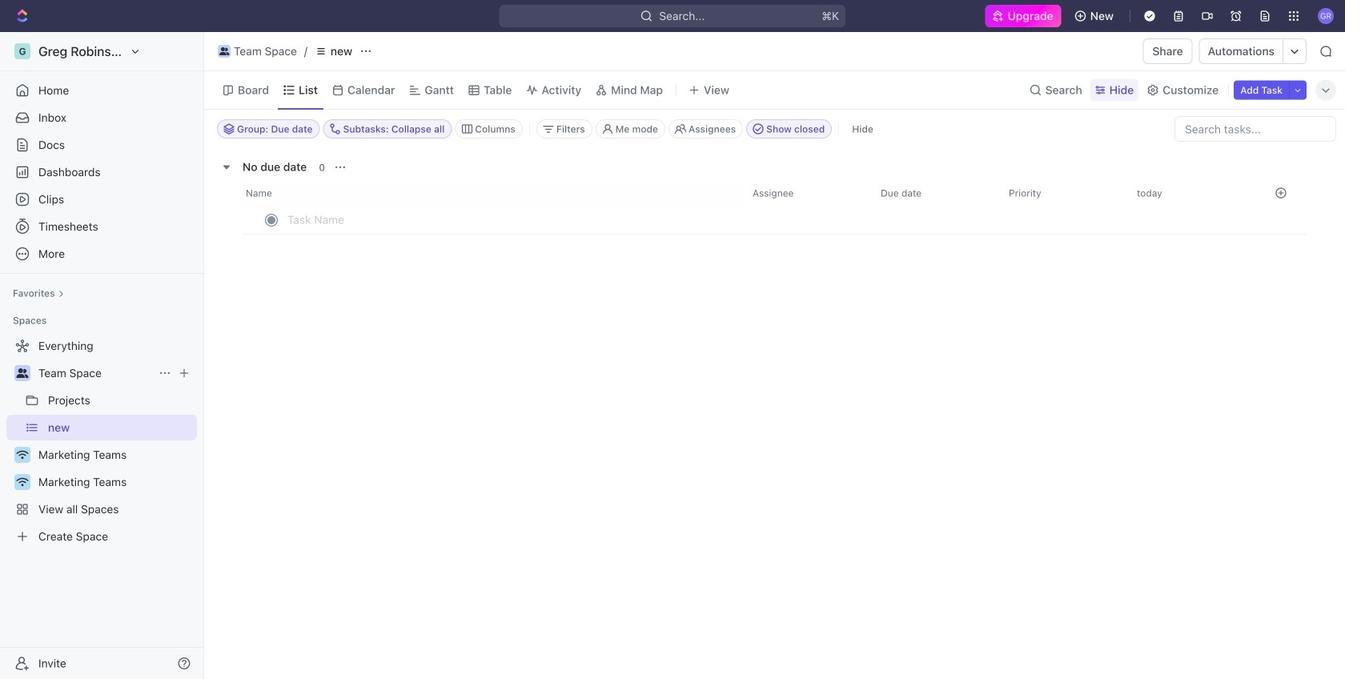 Task type: locate. For each thing, give the bounding box(es) containing it.
tree inside sidebar navigation
[[6, 333, 197, 549]]

tree
[[6, 333, 197, 549]]

Search tasks... text field
[[1176, 117, 1336, 141]]

greg robinson's workspace, , element
[[14, 43, 30, 59]]



Task type: vqa. For each thing, say whether or not it's contained in the screenshot.
the leftmost 17 element
no



Task type: describe. For each thing, give the bounding box(es) containing it.
Task Name text field
[[287, 207, 755, 232]]

sidebar navigation
[[0, 32, 207, 679]]

user group image
[[16, 368, 28, 378]]

user group image
[[219, 47, 229, 55]]

wifi image
[[16, 450, 28, 460]]

wifi image
[[16, 477, 28, 487]]



